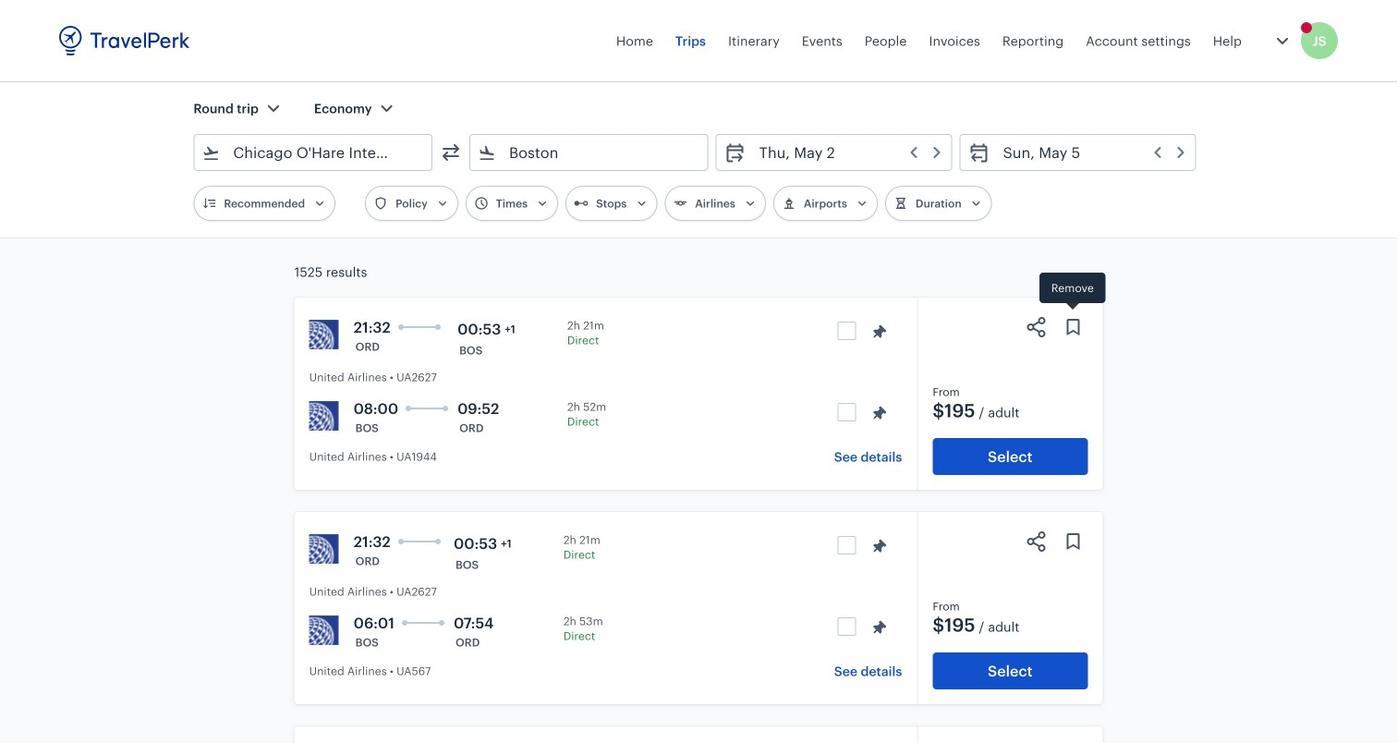 Task type: locate. For each thing, give the bounding box(es) containing it.
0 vertical spatial united airlines image
[[309, 320, 339, 349]]

2 vertical spatial united airlines image
[[309, 534, 339, 564]]

tooltip
[[1040, 273, 1106, 312]]

From search field
[[220, 138, 408, 167]]

3 united airlines image from the top
[[309, 534, 339, 564]]

2 united airlines image from the top
[[309, 401, 339, 431]]

united airlines image
[[309, 320, 339, 349], [309, 401, 339, 431], [309, 534, 339, 564]]

1 vertical spatial united airlines image
[[309, 401, 339, 431]]

united airlines image
[[309, 616, 339, 645]]



Task type: vqa. For each thing, say whether or not it's contained in the screenshot.
Return field
yes



Task type: describe. For each thing, give the bounding box(es) containing it.
Depart field
[[746, 138, 944, 167]]

To search field
[[496, 138, 684, 167]]

1 united airlines image from the top
[[309, 320, 339, 349]]

Return field
[[990, 138, 1188, 167]]



